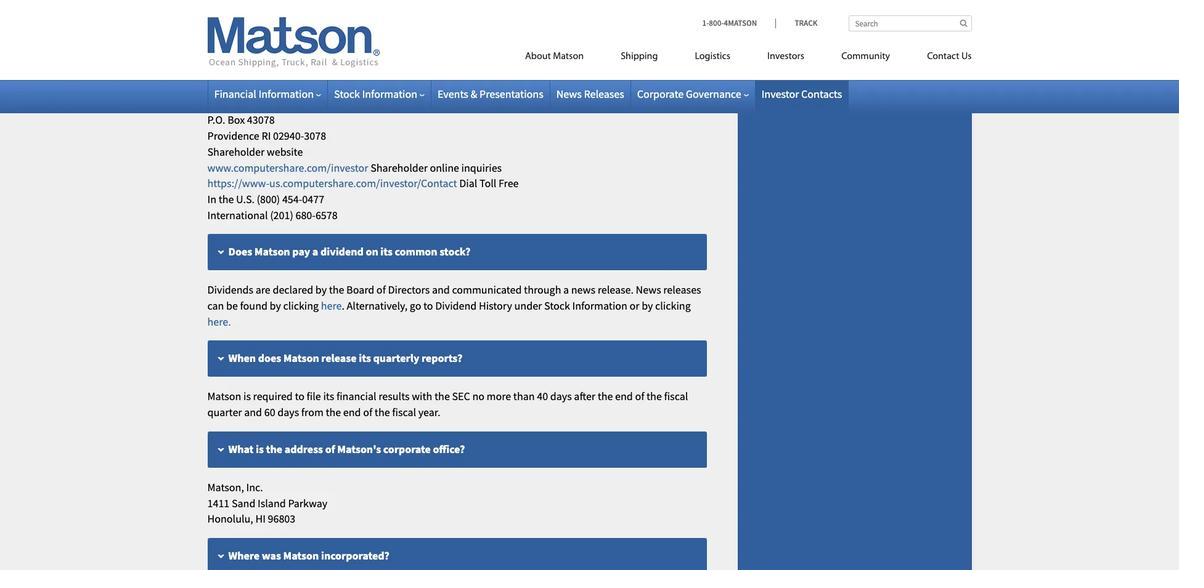 Task type: describe. For each thing, give the bounding box(es) containing it.
reinvestment
[[396, 50, 458, 64]]

1 horizontal spatial by
[[315, 283, 327, 297]]

completely
[[594, 66, 646, 80]]

matson inside top menu navigation
[[553, 52, 584, 62]]

island
[[258, 497, 286, 511]]

here.
[[207, 315, 231, 329]]

news releases link
[[556, 87, 624, 101]]

are
[[256, 283, 270, 297]]

does
[[258, 352, 281, 366]]

additional
[[444, 66, 491, 80]]

does
[[228, 245, 252, 259]]

a inside dividends are declared by the board of directors and communicated through a news release. news releases can be found by clicking
[[563, 283, 569, 297]]

ri
[[262, 129, 271, 143]]

release
[[321, 352, 357, 366]]

corporate governance
[[637, 87, 741, 101]]

can
[[228, 11, 247, 26]]

here. link
[[207, 315, 231, 329]]

contact:
[[604, 81, 642, 96]]

was
[[262, 549, 281, 563]]

under
[[514, 299, 542, 313]]

1 horizontal spatial days
[[550, 390, 572, 404]]

history
[[479, 299, 512, 313]]

what is the address of matson's corporate office? tab
[[207, 432, 707, 469]]

file
[[307, 390, 321, 404]]

logistics link
[[676, 46, 749, 71]]

96803
[[268, 512, 295, 527]]

international
[[207, 208, 268, 222]]

u.s.
[[236, 192, 255, 206]]

60
[[264, 406, 275, 420]]

a left simple,
[[250, 66, 255, 80]]

stock?
[[440, 245, 471, 259]]

corporate governance link
[[637, 87, 749, 101]]

800-
[[709, 18, 724, 28]]

0477
[[302, 192, 324, 206]]

information for stock information
[[362, 87, 417, 101]]

does matson pay a dividend on its common stock?
[[228, 245, 471, 259]]

releases
[[663, 283, 701, 297]]

the inside dividends are declared by the board of directors and communicated through a news release. news releases can be found by clicking
[[329, 283, 344, 297]]

or
[[630, 299, 640, 313]]

3078
[[304, 129, 326, 143]]

when does matson release its quarterly reports? tab panel
[[207, 389, 707, 421]]

be
[[226, 299, 238, 313]]

financial information link
[[214, 87, 321, 101]]

is inside the matson's transfer agent offers a dividend reinvestment program to eligible shareholders. the program provides a simple, convenient method of acquiring additional stock. participation is completely voluntary. computershare shareowner services administers the program. for more information, contact: computershare p.o. box 43078 providence ri 02940-3078 shareholder website www.computershare.com/investor shareholder online inquiries https://www-us.computershare.com/investor/contact dial toll free in the u.s. (800) 454-0477 international (201) 680-6578
[[585, 66, 592, 80]]

dial
[[459, 176, 477, 191]]

voluntary.
[[648, 66, 695, 80]]

more inside matson is required to file its financial results with the sec no more than 40 days after the end of the fiscal quarter and 60 days from the end of the fiscal year.
[[487, 390, 511, 404]]

1 vertical spatial days
[[278, 406, 299, 420]]

no
[[472, 390, 485, 404]]

dividend inside the matson's transfer agent offers a dividend reinvestment program to eligible shareholders. the program provides a simple, convenient method of acquiring additional stock. participation is completely voluntary. computershare shareowner services administers the program. for more information, contact: computershare p.o. box 43078 providence ri 02940-3078 shareholder website www.computershare.com/investor shareholder online inquiries https://www-us.computershare.com/investor/contact dial toll free in the u.s. (800) 454-0477 international (201) 680-6578
[[353, 50, 394, 64]]

0 horizontal spatial shareholder
[[207, 145, 265, 159]]

common inside does matson pay a dividend on its common stock? tab
[[395, 245, 437, 259]]

investors link
[[749, 46, 823, 71]]

us
[[962, 52, 972, 62]]

to inside matson is required to file its financial results with the sec no more than 40 days after the end of the fiscal quarter and 60 days from the end of the fiscal year.
[[295, 390, 305, 404]]

search image
[[960, 19, 967, 27]]

Search search field
[[848, 15, 972, 31]]

454-
[[282, 192, 302, 206]]

0 horizontal spatial by
[[270, 299, 281, 313]]

shipping
[[621, 52, 658, 62]]

news releases
[[556, 87, 624, 101]]

what
[[228, 443, 254, 457]]

directly
[[433, 11, 471, 26]]

common inside the can i buy shares of matson common stock directly from the company? tab
[[360, 11, 402, 26]]

sec
[[452, 390, 470, 404]]

of inside dividends are declared by the board of directors and communicated through a news release. news releases can be found by clicking
[[377, 283, 386, 297]]

services
[[340, 81, 379, 96]]

on
[[366, 245, 378, 259]]

board
[[346, 283, 374, 297]]

matson inside matson is required to file its financial results with the sec no more than 40 days after the end of the fiscal quarter and 60 days from the end of the fiscal year.
[[207, 390, 241, 404]]

1 program from the left
[[460, 50, 500, 64]]

dividend
[[435, 299, 477, 313]]

parkway
[[288, 497, 327, 511]]

information,
[[544, 81, 602, 96]]

by inside "here . alternatively, go to dividend history under stock information or by clicking here."
[[642, 299, 653, 313]]

presentations
[[480, 87, 543, 101]]

contact us link
[[909, 46, 972, 71]]

box
[[228, 113, 245, 127]]

company?
[[517, 11, 567, 26]]

dividends
[[207, 283, 253, 297]]

1-800-4matson link
[[702, 18, 776, 28]]

more inside the matson's transfer agent offers a dividend reinvestment program to eligible shareholders. the program provides a simple, convenient method of acquiring additional stock. participation is completely voluntary. computershare shareowner services administers the program. for more information, contact: computershare p.o. box 43078 providence ri 02940-3078 shareholder website www.computershare.com/investor shareholder online inquiries https://www-us.computershare.com/investor/contact dial toll free in the u.s. (800) 454-0477 international (201) 680-6578
[[517, 81, 542, 96]]

dividends are declared by the board of directors and communicated through a news release. news releases can be found by clicking
[[207, 283, 701, 313]]

does matson pay a dividend on its common stock? tab panel
[[207, 283, 707, 330]]

matson right does
[[283, 352, 319, 366]]

track
[[795, 18, 818, 28]]

financial
[[336, 390, 376, 404]]

buy
[[255, 11, 273, 26]]

shareowner
[[282, 81, 338, 96]]

to inside "here . alternatively, go to dividend history under stock information or by clicking here."
[[423, 299, 433, 313]]

news inside dividends are declared by the board of directors and communicated through a news release. news releases can be found by clicking
[[636, 283, 661, 297]]

community link
[[823, 46, 909, 71]]

https://www-us.computershare.com/investor/contact link
[[207, 176, 457, 191]]

website
[[267, 145, 303, 159]]

for
[[500, 81, 515, 96]]

www.computershare.com/investor link
[[207, 161, 368, 175]]

about matson link
[[507, 46, 602, 71]]

can i buy shares of matson common stock directly from the company? tab
[[207, 1, 707, 38]]

p.o.
[[207, 113, 225, 127]]

(201)
[[270, 208, 293, 222]]

clicking inside dividends are declared by the board of directors and communicated through a news release. news releases can be found by clicking
[[283, 299, 319, 313]]

.
[[342, 299, 345, 313]]

www.computershare.com/investor
[[207, 161, 368, 175]]

information for financial information
[[259, 87, 314, 101]]

1 horizontal spatial fiscal
[[664, 390, 688, 404]]

&
[[471, 87, 477, 101]]

of right after
[[635, 390, 644, 404]]

release.
[[598, 283, 634, 297]]

than
[[513, 390, 535, 404]]

administers
[[381, 81, 435, 96]]

1-
[[702, 18, 709, 28]]

what is the address of matson's corporate office? tab panel
[[207, 480, 707, 528]]

investor contacts link
[[762, 87, 842, 101]]

information inside "here . alternatively, go to dividend history under stock information or by clicking here."
[[572, 299, 627, 313]]



Task type: locate. For each thing, give the bounding box(es) containing it.
shipping link
[[602, 46, 676, 71]]

0 vertical spatial stock
[[334, 87, 360, 101]]

1 vertical spatial more
[[487, 390, 511, 404]]

after
[[574, 390, 595, 404]]

1411
[[207, 497, 229, 511]]

0 vertical spatial more
[[517, 81, 542, 96]]

logistics
[[695, 52, 730, 62]]

1 vertical spatial fiscal
[[392, 406, 416, 420]]

stock down method
[[334, 87, 360, 101]]

matson's
[[337, 443, 381, 457]]

shares
[[275, 11, 308, 26]]

from down file
[[301, 406, 324, 420]]

1 horizontal spatial program
[[635, 50, 675, 64]]

pay
[[292, 245, 310, 259]]

here link
[[321, 299, 342, 313]]

can i buy shares of matson common stock directly from the company?
[[228, 11, 567, 26]]

where
[[228, 549, 260, 563]]

matson image
[[207, 17, 380, 68]]

its right on on the left top
[[381, 245, 393, 259]]

stock inside "here . alternatively, go to dividend history under stock information or by clicking here."
[[544, 299, 570, 313]]

1 vertical spatial stock
[[544, 299, 570, 313]]

0 horizontal spatial program
[[460, 50, 500, 64]]

1 vertical spatial end
[[343, 406, 361, 420]]

convenient
[[294, 66, 345, 80]]

free
[[499, 176, 519, 191]]

0 vertical spatial common
[[360, 11, 402, 26]]

hi
[[255, 512, 266, 527]]

of inside the matson's transfer agent offers a dividend reinvestment program to eligible shareholders. the program provides a simple, convenient method of acquiring additional stock. participation is completely voluntary. computershare shareowner services administers the program. for more information, contact: computershare p.o. box 43078 providence ri 02940-3078 shareholder website www.computershare.com/investor shareholder online inquiries https://www-us.computershare.com/investor/contact dial toll free in the u.s. (800) 454-0477 international (201) 680-6578
[[386, 66, 396, 80]]

and left "60" at the bottom
[[244, 406, 262, 420]]

honolulu,
[[207, 512, 253, 527]]

news down participation
[[556, 87, 582, 101]]

1 horizontal spatial shareholder
[[371, 161, 428, 175]]

where was matson incorporated? tab
[[207, 539, 707, 571]]

computershare down provides
[[207, 81, 280, 96]]

news
[[556, 87, 582, 101], [636, 283, 661, 297]]

0 vertical spatial to
[[502, 50, 512, 64]]

1 clicking from the left
[[283, 299, 319, 313]]

1 vertical spatial its
[[359, 352, 371, 366]]

from right directly at the top
[[473, 11, 497, 26]]

declared
[[273, 283, 313, 297]]

2 vertical spatial its
[[323, 390, 334, 404]]

year.
[[418, 406, 440, 420]]

of inside what is the address of matson's corporate office? tab
[[325, 443, 335, 457]]

1 horizontal spatial from
[[473, 11, 497, 26]]

shareholder up us.computershare.com/investor/contact
[[371, 161, 428, 175]]

online
[[430, 161, 459, 175]]

events & presentations
[[438, 87, 543, 101]]

dividend up method
[[353, 50, 394, 64]]

information down method
[[362, 87, 417, 101]]

inc.
[[246, 481, 263, 495]]

can
[[207, 299, 224, 313]]

of up administers
[[386, 66, 396, 80]]

program up "additional"
[[460, 50, 500, 64]]

go
[[410, 299, 421, 313]]

2 horizontal spatial is
[[585, 66, 592, 80]]

is for matson is required to file its financial results with the sec no more than 40 days after the end of the fiscal quarter and 60 days from the end of the fiscal year.
[[244, 390, 251, 404]]

2 clicking from the left
[[655, 299, 691, 313]]

stock.
[[493, 66, 521, 80]]

is down shareholders.
[[585, 66, 592, 80]]

financial
[[214, 87, 256, 101]]

common left stock
[[360, 11, 402, 26]]

days right 40
[[550, 390, 572, 404]]

of right shares
[[310, 11, 320, 26]]

stock down through
[[544, 299, 570, 313]]

information down release.
[[572, 299, 627, 313]]

2 horizontal spatial its
[[381, 245, 393, 259]]

1 horizontal spatial its
[[359, 352, 371, 366]]

1 horizontal spatial is
[[256, 443, 264, 457]]

1 vertical spatial news
[[636, 283, 661, 297]]

from
[[473, 11, 497, 26], [301, 406, 324, 420]]

1 horizontal spatial to
[[423, 299, 433, 313]]

computershare
[[207, 81, 280, 96], [212, 97, 284, 111]]

is for what is the address of matson's corporate office?
[[256, 443, 264, 457]]

clicking
[[283, 299, 319, 313], [655, 299, 691, 313]]

0 horizontal spatial end
[[343, 406, 361, 420]]

found
[[240, 299, 268, 313]]

matson up offers
[[322, 11, 358, 26]]

2 program from the left
[[635, 50, 675, 64]]

40
[[537, 390, 548, 404]]

office?
[[433, 443, 465, 457]]

common up directors
[[395, 245, 437, 259]]

communicated
[[452, 283, 522, 297]]

0 horizontal spatial to
[[295, 390, 305, 404]]

community
[[841, 52, 890, 62]]

0 horizontal spatial information
[[259, 87, 314, 101]]

1 horizontal spatial clicking
[[655, 299, 691, 313]]

0 vertical spatial and
[[432, 283, 450, 297]]

clicking inside "here . alternatively, go to dividend history under stock information or by clicking here."
[[655, 299, 691, 313]]

can i buy shares of matson common stock directly from the company? tab panel
[[207, 49, 707, 223]]

None search field
[[848, 15, 972, 31]]

program
[[460, 50, 500, 64], [635, 50, 675, 64]]

with
[[412, 390, 432, 404]]

shareholder down providence
[[207, 145, 265, 159]]

and inside matson is required to file its financial results with the sec no more than 40 days after the end of the fiscal quarter and 60 days from the end of the fiscal year.
[[244, 406, 262, 420]]

sand
[[232, 497, 255, 511]]

1 vertical spatial and
[[244, 406, 262, 420]]

days
[[550, 390, 572, 404], [278, 406, 299, 420]]

a inside tab
[[312, 245, 318, 259]]

stock
[[334, 87, 360, 101], [544, 299, 570, 313]]

clicking down the releases on the right of the page
[[655, 299, 691, 313]]

a right offers
[[346, 50, 351, 64]]

end
[[615, 390, 633, 404], [343, 406, 361, 420]]

is
[[585, 66, 592, 80], [244, 390, 251, 404], [256, 443, 264, 457]]

news
[[571, 283, 596, 297]]

and inside dividends are declared by the board of directors and communicated through a news release. news releases can be found by clicking
[[432, 283, 450, 297]]

1 vertical spatial common
[[395, 245, 437, 259]]

through
[[524, 283, 561, 297]]

matson right was
[[283, 549, 319, 563]]

0 horizontal spatial is
[[244, 390, 251, 404]]

about
[[525, 52, 551, 62]]

simple,
[[258, 66, 291, 80]]

is left required
[[244, 390, 251, 404]]

1 horizontal spatial and
[[432, 283, 450, 297]]

0 vertical spatial shareholder
[[207, 145, 265, 159]]

program.
[[455, 81, 498, 96]]

0 vertical spatial computershare
[[207, 81, 280, 96]]

news up or on the bottom right of the page
[[636, 283, 661, 297]]

of right address
[[325, 443, 335, 457]]

1 horizontal spatial end
[[615, 390, 633, 404]]

stock
[[405, 11, 431, 26]]

of down financial
[[363, 406, 372, 420]]

from inside matson is required to file its financial results with the sec no more than 40 days after the end of the fiscal quarter and 60 days from the end of the fiscal year.
[[301, 406, 324, 420]]

directors
[[388, 283, 430, 297]]

1 horizontal spatial news
[[636, 283, 661, 297]]

us.computershare.com/investor/contact
[[269, 176, 457, 191]]

of inside the can i buy shares of matson common stock directly from the company? tab
[[310, 11, 320, 26]]

0 horizontal spatial more
[[487, 390, 511, 404]]

1 vertical spatial dividend
[[320, 245, 364, 259]]

0 horizontal spatial from
[[301, 406, 324, 420]]

0 vertical spatial is
[[585, 66, 592, 80]]

more right for
[[517, 81, 542, 96]]

matson inside tab
[[283, 549, 319, 563]]

stock information link
[[334, 87, 425, 101]]

1-800-4matson
[[702, 18, 757, 28]]

and
[[432, 283, 450, 297], [244, 406, 262, 420]]

0 vertical spatial dividend
[[353, 50, 394, 64]]

0 vertical spatial from
[[473, 11, 497, 26]]

0 vertical spatial end
[[615, 390, 633, 404]]

is inside matson is required to file its financial results with the sec no more than 40 days after the end of the fiscal quarter and 60 days from the end of the fiscal year.
[[244, 390, 251, 404]]

computershare up box
[[212, 97, 284, 111]]

0 vertical spatial days
[[550, 390, 572, 404]]

to left file
[[295, 390, 305, 404]]

0 vertical spatial fiscal
[[664, 390, 688, 404]]

1 vertical spatial shareholder
[[371, 161, 428, 175]]

2 vertical spatial to
[[295, 390, 305, 404]]

dividend left on on the left top
[[320, 245, 364, 259]]

to inside the matson's transfer agent offers a dividend reinvestment program to eligible shareholders. the program provides a simple, convenient method of acquiring additional stock. participation is completely voluntary. computershare shareowner services administers the program. for more information, contact: computershare p.o. box 43078 providence ri 02940-3078 shareholder website www.computershare.com/investor shareholder online inquiries https://www-us.computershare.com/investor/contact dial toll free in the u.s. (800) 454-0477 international (201) 680-6578
[[502, 50, 512, 64]]

a left news
[[563, 283, 569, 297]]

0 horizontal spatial days
[[278, 406, 299, 420]]

end right after
[[615, 390, 633, 404]]

0 horizontal spatial its
[[323, 390, 334, 404]]

matson up quarter
[[207, 390, 241, 404]]

is inside tab
[[256, 443, 264, 457]]

clicking down "declared"
[[283, 299, 319, 313]]

information down simple,
[[259, 87, 314, 101]]

1 vertical spatial from
[[301, 406, 324, 420]]

4matson
[[724, 18, 757, 28]]

2 horizontal spatial by
[[642, 299, 653, 313]]

to up stock.
[[502, 50, 512, 64]]

results
[[379, 390, 410, 404]]

providence
[[207, 129, 259, 143]]

0 vertical spatial news
[[556, 87, 582, 101]]

program up voluntary.
[[635, 50, 675, 64]]

1 vertical spatial is
[[244, 390, 251, 404]]

top menu navigation
[[470, 46, 972, 71]]

its inside matson is required to file its financial results with the sec no more than 40 days after the end of the fiscal quarter and 60 days from the end of the fiscal year.
[[323, 390, 334, 404]]

more right no
[[487, 390, 511, 404]]

here . alternatively, go to dividend history under stock information or by clicking here.
[[207, 299, 691, 329]]

0 horizontal spatial clicking
[[283, 299, 319, 313]]

events & presentations link
[[438, 87, 543, 101]]

to right "go"
[[423, 299, 433, 313]]

a right 'pay'
[[312, 245, 318, 259]]

its right release
[[359, 352, 371, 366]]

matson left 'pay'
[[254, 245, 290, 259]]

information
[[259, 87, 314, 101], [362, 87, 417, 101], [572, 299, 627, 313]]

by down are
[[270, 299, 281, 313]]

0 horizontal spatial stock
[[334, 87, 360, 101]]

1 horizontal spatial more
[[517, 81, 542, 96]]

about matson
[[525, 52, 584, 62]]

when does matson release its quarterly reports? tab
[[207, 341, 707, 378]]

0 horizontal spatial and
[[244, 406, 262, 420]]

by right or on the bottom right of the page
[[642, 299, 653, 313]]

quarterly
[[373, 352, 419, 366]]

events
[[438, 87, 468, 101]]

02940-
[[273, 129, 304, 143]]

where was matson incorporated?
[[228, 549, 390, 563]]

0 vertical spatial its
[[381, 245, 393, 259]]

investor contacts
[[762, 87, 842, 101]]

1 horizontal spatial information
[[362, 87, 417, 101]]

end down financial
[[343, 406, 361, 420]]

matson
[[322, 11, 358, 26], [553, 52, 584, 62], [254, 245, 290, 259], [283, 352, 319, 366], [207, 390, 241, 404], [283, 549, 319, 563]]

0 horizontal spatial news
[[556, 87, 582, 101]]

days right "60" at the bottom
[[278, 406, 299, 420]]

contacts
[[801, 87, 842, 101]]

is right what
[[256, 443, 264, 457]]

matson,
[[207, 481, 244, 495]]

1 vertical spatial computershare
[[212, 97, 284, 111]]

corporate
[[637, 87, 684, 101]]

financial information
[[214, 87, 314, 101]]

common
[[360, 11, 402, 26], [395, 245, 437, 259]]

and up dividend at the left
[[432, 283, 450, 297]]

by up here
[[315, 283, 327, 297]]

2 horizontal spatial to
[[502, 50, 512, 64]]

i
[[249, 11, 253, 26]]

does matson pay a dividend on its common stock? tab
[[207, 234, 707, 271]]

from inside tab
[[473, 11, 497, 26]]

more
[[517, 81, 542, 96], [487, 390, 511, 404]]

1 horizontal spatial stock
[[544, 299, 570, 313]]

alternatively,
[[347, 299, 408, 313]]

2 horizontal spatial information
[[572, 299, 627, 313]]

offers
[[317, 50, 343, 64]]

matson up participation
[[553, 52, 584, 62]]

1 vertical spatial to
[[423, 299, 433, 313]]

its right file
[[323, 390, 334, 404]]

dividend inside tab
[[320, 245, 364, 259]]

of up the alternatively,
[[377, 283, 386, 297]]

2 vertical spatial is
[[256, 443, 264, 457]]

0 horizontal spatial fiscal
[[392, 406, 416, 420]]



Task type: vqa. For each thing, say whether or not it's contained in the screenshot.
ownership associated with Apr 04, 2023
no



